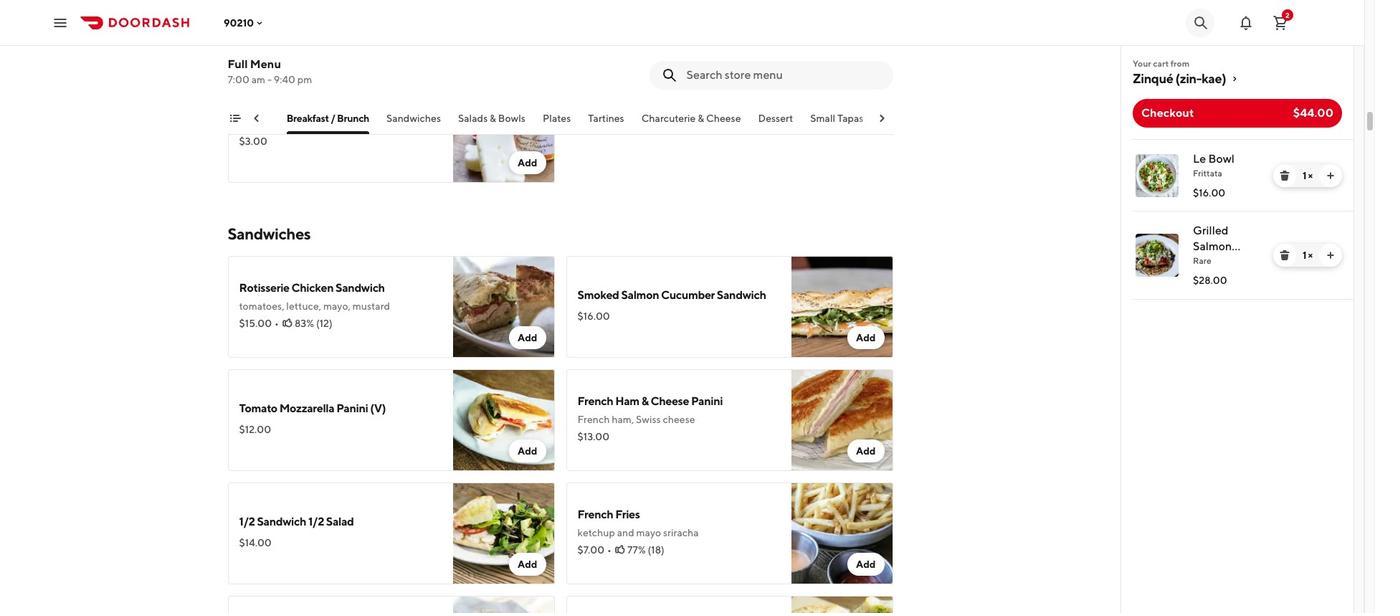 Task type: describe. For each thing, give the bounding box(es) containing it.
add button for 1/2 sandwich 1/2 salad
[[509, 553, 546, 576]]

market veggie pesto sandwich (v) image
[[792, 596, 894, 613]]

brunch
[[337, 113, 370, 124]]

french ham & cheese panini image
[[792, 369, 894, 471]]

swiss
[[636, 414, 661, 425]]

add for rotisserie chicken sandwich
[[518, 332, 538, 344]]

tomatoes,
[[239, 301, 284, 312]]

smoked
[[578, 288, 620, 302]]

77% (18)
[[628, 545, 665, 556]]

from
[[1171, 58, 1190, 69]]

chicken
[[292, 281, 334, 295]]

jam (ve)
[[239, 113, 285, 127]]

zinqué
[[1133, 71, 1174, 86]]

0 horizontal spatial $16.00
[[578, 311, 610, 322]]

full
[[228, 57, 248, 71]]

add for 1/2 sandwich 1/2 salad
[[518, 559, 538, 570]]

$13.00
[[578, 431, 610, 443]]

tomato mozzarella panini (v)
[[239, 402, 386, 415]]

am
[[252, 74, 266, 85]]

kae)
[[1202, 71, 1227, 86]]

rotisserie
[[239, 281, 290, 295]]

90210 button
[[224, 17, 266, 28]]

sriracha
[[664, 527, 699, 539]]

2 horizontal spatial sandwich
[[717, 288, 767, 302]]

2 1/2 from the left
[[308, 515, 324, 529]]

83%
[[295, 318, 314, 329]]

notification bell image
[[1238, 14, 1255, 31]]

$15.00
[[239, 318, 272, 329]]

1 for grilled salmon plate (gf)
[[1303, 250, 1307, 261]]

add button for french ham & cheese panini
[[848, 440, 885, 463]]

• for french
[[608, 545, 612, 556]]

salads & bowls
[[458, 113, 526, 124]]

$44.00
[[1294, 106, 1334, 120]]

$4.50
[[239, 22, 267, 34]]

cucumber
[[661, 288, 715, 302]]

smoked salmon cucumber sandwich image
[[792, 256, 894, 358]]

cheese
[[663, 414, 696, 425]]

checkout
[[1142, 106, 1195, 120]]

• for rotisserie
[[275, 318, 279, 329]]

2 items, open order cart image
[[1273, 14, 1290, 31]]

dessert
[[759, 113, 794, 124]]

add button for french fries
[[848, 553, 885, 576]]

le bowl image
[[1136, 154, 1179, 197]]

sharing
[[881, 113, 916, 124]]

le bowl frittata
[[1194, 152, 1235, 179]]

(zin-
[[1176, 71, 1202, 86]]

ketchup
[[578, 527, 615, 539]]

1 for le bowl
[[1303, 170, 1307, 182]]

Item Search search field
[[687, 67, 882, 83]]

cheese inside button
[[707, 113, 741, 124]]

salmon for cucumber
[[622, 288, 659, 302]]

mustard
[[353, 301, 390, 312]]

bowl
[[1209, 152, 1235, 166]]

2 button
[[1267, 8, 1296, 37]]

(12)
[[316, 318, 333, 329]]

fries
[[616, 508, 640, 522]]

small
[[811, 113, 836, 124]]

zinqué (zin-kae) link
[[1133, 70, 1343, 88]]

plates button
[[543, 111, 571, 134]]

1 1/2 from the left
[[239, 515, 255, 529]]

sandwiches button
[[387, 111, 441, 134]]

jam
[[239, 113, 260, 127]]

/
[[331, 113, 335, 124]]

smoked salmon cucumber sandwich
[[578, 288, 767, 302]]

1 × for le bowl
[[1303, 170, 1314, 182]]

0 horizontal spatial sandwich
[[257, 515, 306, 529]]

tomato
[[239, 402, 278, 415]]

plate
[[1194, 255, 1221, 269]]

1/2 sandwich 1/2 salad image
[[453, 483, 555, 585]]

mayo,
[[323, 301, 351, 312]]

tartines
[[588, 113, 625, 124]]

77%
[[628, 545, 646, 556]]

& for salads
[[490, 113, 496, 124]]

salad
[[326, 515, 354, 529]]

french fries ketchup and mayo sriracha
[[578, 508, 699, 539]]

grilled
[[1194, 224, 1229, 237]]

pastries button
[[233, 111, 270, 134]]

7:00
[[228, 74, 250, 85]]



Task type: locate. For each thing, give the bounding box(es) containing it.
0 vertical spatial •
[[275, 318, 279, 329]]

1 × from the top
[[1309, 170, 1314, 182]]

$15.00 •
[[239, 318, 279, 329]]

$7.00
[[578, 545, 605, 556]]

1 vertical spatial 1
[[1303, 250, 1307, 261]]

• right $7.00 at the left bottom
[[608, 545, 612, 556]]

$16.00 down smoked
[[578, 311, 610, 322]]

charcuterie & cheese button
[[642, 111, 741, 134]]

0 horizontal spatial &
[[490, 113, 496, 124]]

1 horizontal spatial $16.00
[[1194, 187, 1226, 199]]

salads & bowls button
[[458, 111, 526, 134]]

1/2
[[239, 515, 255, 529], [308, 515, 324, 529]]

remove item from cart image
[[1280, 170, 1291, 182]]

& inside french ham & cheese panini french ham, swiss cheese $13.00
[[642, 395, 649, 408]]

rotisserie chicken sandwich tomatoes, lettuce, mayo, mustard
[[239, 281, 390, 312]]

bowls
[[498, 113, 526, 124]]

tapas
[[838, 113, 864, 124]]

(v)
[[370, 402, 386, 415]]

sandwiches left salads
[[387, 113, 441, 124]]

plates
[[543, 113, 571, 124]]

salads
[[458, 113, 488, 124]]

le
[[1194, 152, 1207, 166]]

add for smoked salmon cucumber sandwich
[[857, 332, 876, 344]]

1 vertical spatial cheese
[[651, 395, 689, 408]]

$16.00 inside list
[[1194, 187, 1226, 199]]

salmon down the grilled
[[1194, 240, 1233, 253]]

show menu categories image
[[229, 113, 241, 124]]

1 horizontal spatial salmon
[[1194, 240, 1233, 253]]

2 french from the top
[[578, 414, 610, 425]]

1 vertical spatial sandwiches
[[228, 225, 311, 243]]

pepper burrata prosciutto sandwich image
[[453, 596, 555, 613]]

open menu image
[[52, 14, 69, 31]]

cheese inside french ham & cheese panini french ham, swiss cheese $13.00
[[651, 395, 689, 408]]

french left ham
[[578, 395, 614, 408]]

-
[[268, 74, 272, 85]]

× left add one to cart icon
[[1309, 170, 1314, 182]]

0 vertical spatial salmon
[[1194, 240, 1233, 253]]

0 vertical spatial 1
[[1303, 170, 1307, 182]]

1 × right remove item from cart icon
[[1303, 170, 1314, 182]]

charcuterie
[[642, 113, 696, 124]]

1 1 × from the top
[[1303, 170, 1314, 182]]

$16.00
[[1194, 187, 1226, 199], [578, 311, 610, 322]]

sandwich right cucumber
[[717, 288, 767, 302]]

1 vertical spatial 1 ×
[[1303, 250, 1314, 261]]

and
[[617, 527, 635, 539]]

your cart from
[[1133, 58, 1190, 69]]

2 × from the top
[[1309, 250, 1314, 261]]

2 1 from the top
[[1303, 250, 1307, 261]]

egg white frittata zucchini / unit (gf) image
[[453, 0, 555, 70]]

$14.00
[[239, 537, 272, 549]]

menu
[[250, 57, 281, 71]]

2 horizontal spatial &
[[698, 113, 705, 124]]

(18)
[[648, 545, 665, 556]]

$7.00 •
[[578, 545, 612, 556]]

× for grilled salmon plate (gf)
[[1309, 250, 1314, 261]]

add button for tomato mozzarella panini (v)
[[509, 440, 546, 463]]

full menu 7:00 am - 9:40 pm
[[228, 57, 312, 85]]

0 vertical spatial $16.00
[[1194, 187, 1226, 199]]

1 vertical spatial •
[[608, 545, 612, 556]]

mayo
[[637, 527, 662, 539]]

add button for smoked salmon cucumber sandwich
[[848, 326, 885, 349]]

sandwich up $14.00
[[257, 515, 306, 529]]

charcuterie & cheese
[[642, 113, 741, 124]]

french for french ham & cheese panini
[[578, 395, 614, 408]]

add one to cart image
[[1326, 170, 1337, 182]]

1 horizontal spatial panini
[[692, 395, 723, 408]]

1
[[1303, 170, 1307, 182], [1303, 250, 1307, 261]]

0 vertical spatial sandwiches
[[387, 113, 441, 124]]

2 vertical spatial french
[[578, 508, 614, 522]]

1 1 from the top
[[1303, 170, 1307, 182]]

add for french ham & cheese panini
[[857, 446, 876, 457]]

ham,
[[612, 414, 634, 425]]

90210
[[224, 17, 254, 28]]

ham
[[616, 395, 640, 408]]

1 vertical spatial french
[[578, 414, 610, 425]]

french ham & cheese panini french ham, swiss cheese $13.00
[[578, 395, 723, 443]]

breakfast / brunch
[[287, 113, 370, 124]]

sandwiches up the "rotisserie"
[[228, 225, 311, 243]]

1 french from the top
[[578, 395, 614, 408]]

& right ham
[[642, 395, 649, 408]]

× left add one to cart image
[[1309, 250, 1314, 261]]

panini up "cheese"
[[692, 395, 723, 408]]

breakfast
[[287, 113, 329, 124]]

salmon for plate
[[1194, 240, 1233, 253]]

dessert button
[[759, 111, 794, 134]]

(gf)
[[1223, 255, 1248, 269]]

salmon inside grilled salmon plate (gf)
[[1194, 240, 1233, 253]]

& right charcuterie
[[698, 113, 705, 124]]

1 ×
[[1303, 170, 1314, 182], [1303, 250, 1314, 261]]

1/2 sandwich 1/2 salad
[[239, 515, 354, 529]]

sharing button
[[881, 111, 916, 134]]

lettuce,
[[286, 301, 321, 312]]

cheese left dessert
[[707, 113, 741, 124]]

add
[[518, 44, 538, 55], [857, 44, 876, 55], [518, 157, 538, 169], [518, 332, 538, 344], [857, 332, 876, 344], [518, 446, 538, 457], [857, 446, 876, 457], [518, 559, 538, 570], [857, 559, 876, 570]]

(ve)
[[262, 113, 285, 127]]

1 × right remove item from cart image
[[1303, 250, 1314, 261]]

2
[[1286, 10, 1291, 19]]

sandwich inside rotisserie chicken sandwich tomatoes, lettuce, mayo, mustard
[[336, 281, 385, 295]]

cart
[[1154, 58, 1170, 69]]

&
[[490, 113, 496, 124], [698, 113, 705, 124], [642, 395, 649, 408]]

panini inside french ham & cheese panini french ham, swiss cheese $13.00
[[692, 395, 723, 408]]

1 horizontal spatial sandwich
[[336, 281, 385, 295]]

$3.00
[[239, 136, 267, 147]]

1 horizontal spatial sandwiches
[[387, 113, 441, 124]]

& for charcuterie
[[698, 113, 705, 124]]

your
[[1133, 58, 1152, 69]]

french up the ketchup
[[578, 508, 614, 522]]

french for french fries
[[578, 508, 614, 522]]

0 horizontal spatial sandwiches
[[228, 225, 311, 243]]

small tapas
[[811, 113, 864, 124]]

0 vertical spatial french
[[578, 395, 614, 408]]

panini left (v) on the left of the page
[[337, 402, 368, 415]]

grilled salmon plate (gf) image
[[1136, 234, 1179, 277]]

french fries image
[[792, 483, 894, 585]]

small tapas button
[[811, 111, 864, 134]]

add button
[[509, 38, 546, 61], [848, 38, 885, 61], [509, 151, 546, 174], [509, 326, 546, 349], [848, 326, 885, 349], [509, 440, 546, 463], [848, 440, 885, 463], [509, 553, 546, 576], [848, 553, 885, 576]]

add for french fries
[[857, 559, 876, 570]]

1/2 left salad
[[308, 515, 324, 529]]

frittata
[[1194, 168, 1223, 179]]

pastries
[[233, 113, 270, 124]]

0 vertical spatial ×
[[1309, 170, 1314, 182]]

$16.00 down the frittata
[[1194, 187, 1226, 199]]

sandwich up mustard
[[336, 281, 385, 295]]

0 horizontal spatial 1/2
[[239, 515, 255, 529]]

1/2 up $14.00
[[239, 515, 255, 529]]

panini
[[692, 395, 723, 408], [337, 402, 368, 415]]

add button for rotisserie chicken sandwich
[[509, 326, 546, 349]]

×
[[1309, 170, 1314, 182], [1309, 250, 1314, 261]]

poilâne toast with butter & jam (v) image
[[792, 0, 894, 70]]

0 horizontal spatial •
[[275, 318, 279, 329]]

zinqué (zin-kae)
[[1133, 71, 1227, 86]]

& left the bowls
[[490, 113, 496, 124]]

add one to cart image
[[1326, 250, 1337, 261]]

1 vertical spatial $16.00
[[578, 311, 610, 322]]

list containing le bowl
[[1122, 139, 1354, 300]]

cheese
[[707, 113, 741, 124], [651, 395, 689, 408]]

grilled salmon plate (gf)
[[1194, 224, 1248, 269]]

0 vertical spatial 1 ×
[[1303, 170, 1314, 182]]

cheese up "cheese"
[[651, 395, 689, 408]]

salmon
[[1194, 240, 1233, 253], [622, 288, 659, 302]]

french inside french fries ketchup and mayo sriracha
[[578, 508, 614, 522]]

0 horizontal spatial salmon
[[622, 288, 659, 302]]

1 horizontal spatial &
[[642, 395, 649, 408]]

× for le bowl
[[1309, 170, 1314, 182]]

0 horizontal spatial cheese
[[651, 395, 689, 408]]

1 horizontal spatial •
[[608, 545, 612, 556]]

1 vertical spatial salmon
[[622, 288, 659, 302]]

sandwiches
[[387, 113, 441, 124], [228, 225, 311, 243]]

$12.00
[[239, 424, 271, 435]]

0 horizontal spatial panini
[[337, 402, 368, 415]]

jam (ve) image
[[453, 81, 555, 183]]

3 french from the top
[[578, 508, 614, 522]]

tomato mozzarella panini (v) image
[[453, 369, 555, 471]]

rare
[[1194, 255, 1212, 266]]

french up $13.00
[[578, 414, 610, 425]]

tartines button
[[588, 111, 625, 134]]

1 × for grilled salmon plate (gf)
[[1303, 250, 1314, 261]]

1 horizontal spatial 1/2
[[308, 515, 324, 529]]

mozzarella
[[280, 402, 335, 415]]

salmon right smoked
[[622, 288, 659, 302]]

83% (12)
[[295, 318, 333, 329]]

pm
[[298, 74, 312, 85]]

0 vertical spatial cheese
[[707, 113, 741, 124]]

9:40
[[274, 74, 296, 85]]

• right "$15.00"
[[275, 318, 279, 329]]

scroll menu navigation left image
[[251, 113, 262, 124]]

list
[[1122, 139, 1354, 300]]

1 horizontal spatial cheese
[[707, 113, 741, 124]]

scroll menu navigation right image
[[876, 113, 888, 124]]

add for tomato mozzarella panini (v)
[[518, 446, 538, 457]]

•
[[275, 318, 279, 329], [608, 545, 612, 556]]

1 vertical spatial ×
[[1309, 250, 1314, 261]]

2 1 × from the top
[[1303, 250, 1314, 261]]

1 right remove item from cart icon
[[1303, 170, 1307, 182]]

rotisserie chicken sandwich image
[[453, 256, 555, 358]]

remove item from cart image
[[1280, 250, 1291, 261]]

1 right remove item from cart image
[[1303, 250, 1307, 261]]



Task type: vqa. For each thing, say whether or not it's contained in the screenshot.
'Store search: begin typing to search for stores available on DoorDash' text box
no



